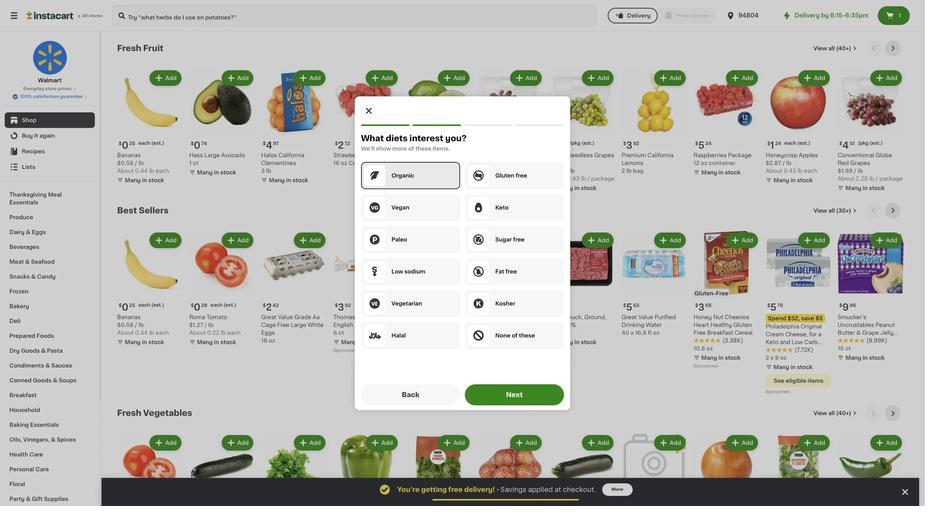 Task type: vqa. For each thing, say whether or not it's contained in the screenshot.
$ 3 49 on the left of page
no



Task type: locate. For each thing, give the bounding box(es) containing it.
92 up premium
[[634, 141, 640, 146]]

0 vertical spatial 18
[[495, 304, 500, 308]]

care for personal care
[[35, 467, 49, 473]]

$ inside $ 5 76
[[768, 304, 771, 308]]

2 /pkg from the left
[[859, 141, 869, 146]]

(est.) inside the $0.28 each (estimated) element
[[224, 303, 237, 308]]

1 vertical spatial 92
[[345, 304, 351, 308]]

0 vertical spatial these
[[416, 146, 432, 151]]

$0.25 each (estimated) element for 2
[[117, 300, 183, 314]]

floral
[[9, 482, 25, 488]]

2 view all (40+) from the top
[[814, 411, 852, 417]]

$ inside $ 1 24
[[768, 141, 771, 146]]

1 vertical spatial bananas
[[117, 315, 141, 320]]

breakfast
[[708, 331, 734, 336], [9, 393, 37, 398]]

ct right 6
[[339, 331, 344, 336]]

1 horizontal spatial value
[[639, 315, 654, 320]]

package down globe
[[880, 176, 904, 182]]

0 vertical spatial x
[[631, 331, 634, 336]]

42
[[273, 304, 279, 308]]

1 $ 0 25 from the top
[[119, 141, 135, 150]]

grapes down conventional at right top
[[851, 160, 871, 166]]

each (est.) inside the $0.28 each (estimated) element
[[211, 303, 237, 308]]

lists link
[[5, 159, 95, 175]]

0 horizontal spatial $ 3 92
[[335, 303, 351, 312]]

save for 3
[[441, 316, 454, 322]]

it
[[34, 133, 38, 139]]

12
[[694, 160, 700, 166], [478, 338, 484, 344]]

1 vertical spatial bananas $0.58 / lb about 0.44 lb each
[[117, 315, 169, 336]]

goods
[[21, 348, 40, 354], [33, 378, 52, 384]]

2 california from the left
[[279, 153, 305, 158]]

$ inside $ 5 34
[[696, 141, 699, 146]]

10 ct
[[838, 346, 852, 352]]

beverages
[[9, 245, 39, 250]]

$0.28 each (estimated) element
[[189, 300, 255, 314]]

94804 button
[[726, 5, 773, 27]]

0 vertical spatial view all (40+) button
[[811, 41, 861, 56]]

free right 2.4
[[516, 173, 528, 178]]

3 package from the left
[[880, 176, 904, 182]]

view down items
[[814, 411, 828, 417]]

ct inside thomas' original english muffins 6 ct
[[339, 331, 344, 336]]

2.4
[[496, 176, 504, 182]]

1 $0.25 each (estimated) element from the top
[[117, 138, 183, 151]]

view for 5
[[814, 208, 828, 214]]

100% satisfaction guarantee
[[20, 95, 83, 99]]

0 horizontal spatial 8
[[406, 348, 409, 353]]

save up stacks
[[441, 316, 454, 322]]

(7.53k)
[[507, 331, 526, 336]]

halos california clementines 3 lb
[[261, 153, 305, 174]]

4 left 51
[[843, 141, 850, 150]]

low sodium
[[392, 269, 426, 274]]

great inside great value purified drinking water 40 x 16.9 fl oz
[[622, 315, 638, 320]]

essentials up 'oils, vinegars, & spices'
[[30, 423, 59, 428]]

2 vertical spatial free
[[694, 331, 706, 336]]

all for 5
[[829, 208, 836, 214]]

view inside popup button
[[814, 208, 828, 214]]

2 vertical spatial x
[[771, 356, 774, 361]]

each inside honeycrisp apples $2.87 / lb about 0.43 lb each
[[805, 168, 818, 174]]

low left sodium
[[392, 269, 403, 274]]

4 inside $4.51 per package (estimated) element
[[843, 141, 850, 150]]

2 horizontal spatial original
[[801, 324, 823, 330]]

72 up beef
[[562, 304, 567, 308]]

main content containing 0
[[102, 31, 920, 507]]

$ 4 51
[[840, 141, 855, 150]]

original down ritz
[[406, 332, 427, 338]]

save right $32,
[[802, 316, 815, 322]]

large down 74
[[204, 153, 220, 158]]

smucker's uncrustables peanut butter & grape jelly sandwich
[[838, 315, 896, 344]]

view all (40+) for vegetables
[[814, 411, 852, 417]]

party & gift supplies link
[[5, 492, 95, 507]]

/
[[135, 160, 137, 166], [783, 160, 786, 166], [494, 168, 496, 174], [566, 168, 569, 174], [855, 168, 857, 174], [512, 176, 515, 182], [588, 176, 590, 182], [876, 176, 879, 182], [135, 323, 137, 328], [205, 323, 207, 328]]

0 horizontal spatial $5
[[456, 316, 463, 322]]

california inside premium california lemons 2 lb bag
[[648, 153, 674, 158]]

1 horizontal spatial great
[[622, 315, 638, 320]]

free right fat
[[506, 269, 517, 274]]

$1.98 down conventional at right top
[[838, 168, 853, 174]]

2 vertical spatial view
[[814, 411, 828, 417]]

goods down "condiments & sauces"
[[33, 378, 52, 384]]

$2.28 element
[[406, 503, 472, 507]]

& right dairy
[[26, 230, 30, 235]]

& left soups
[[53, 378, 58, 384]]

a
[[819, 332, 822, 338]]

value inside great value purified drinking water 40 x 16.9 fl oz
[[639, 315, 654, 320]]

0 horizontal spatial breakfast
[[9, 393, 37, 398]]

0 vertical spatial item carousel region
[[117, 41, 904, 197]]

1 view from the top
[[814, 46, 828, 51]]

$1.98 for bag
[[550, 168, 565, 174]]

2 package from the left
[[592, 176, 615, 182]]

1 horizontal spatial $1.98
[[838, 168, 853, 174]]

3 item carousel region from the top
[[117, 406, 904, 507]]

0 vertical spatial goods
[[21, 348, 40, 354]]

of left 33
[[409, 146, 414, 151]]

california up the clementines
[[279, 153, 305, 158]]

$ 22 18
[[479, 303, 500, 312]]

grapes inside green seedless grapes bag $1.98 / lb about 2.43 lb / package
[[595, 153, 615, 158]]

/pkg (est.) right 51
[[859, 141, 883, 146]]

1 horizontal spatial original
[[406, 332, 427, 338]]

1 vertical spatial gluten
[[734, 323, 752, 328]]

1 bananas from the top
[[117, 153, 141, 158]]

seedless inside sun harvest seedless red grapes $2.18 / lb about 2.4 lb / package
[[513, 153, 538, 158]]

premium
[[622, 153, 647, 158]]

18 inside $ 22 18
[[495, 304, 500, 308]]

1 horizontal spatial /pkg (est.)
[[859, 141, 883, 146]]

1 each
[[406, 160, 423, 166]]

2 $ 0 25 from the top
[[119, 303, 135, 312]]

0 horizontal spatial 18
[[261, 338, 268, 344]]

california for halos california clementines 3 lb
[[279, 153, 305, 158]]

12 inside the product "group"
[[478, 338, 484, 344]]

2 $0.25 each (estimated) element from the top
[[117, 300, 183, 314]]

1 view all (40+) button from the top
[[811, 41, 861, 56]]

red down sun
[[478, 160, 489, 166]]

$ inside "$ 4 97"
[[263, 141, 266, 146]]

1 horizontal spatial eggs
[[261, 331, 275, 336]]

0 vertical spatial 0.44
[[135, 168, 148, 174]]

0 horizontal spatial seedless
[[513, 153, 538, 158]]

12 down raspberries
[[694, 160, 700, 166]]

1 /pkg from the left
[[570, 141, 581, 146]]

item carousel region containing fresh vegetables
[[117, 406, 904, 507]]

bananas for 2
[[117, 315, 141, 320]]

1 vertical spatial x
[[411, 348, 414, 353]]

1 inside the 1 button
[[899, 13, 902, 18]]

$5 for 5
[[816, 316, 823, 322]]

$5 right $20,
[[456, 316, 463, 322]]

$ 3 92 up premium
[[624, 141, 640, 150]]

vegan
[[392, 205, 410, 210]]

1 horizontal spatial low
[[792, 340, 804, 345]]

& left candy
[[31, 274, 36, 280]]

product group containing 22
[[478, 231, 544, 356]]

spend up the philadelphia
[[769, 316, 787, 322]]

1 horizontal spatial package
[[592, 176, 615, 182]]

package right 2.4
[[516, 176, 539, 182]]

cheerios
[[725, 315, 750, 320]]

$5 up a
[[816, 316, 823, 322]]

2 $5 from the left
[[816, 316, 823, 322]]

1 horizontal spatial 12
[[694, 160, 700, 166]]

/pkg up green seedless grapes bag $1.98 / lb about 2.43 lb / package at the top right
[[570, 141, 581, 146]]

gluten
[[496, 173, 515, 178], [734, 323, 752, 328]]

ct down hass
[[193, 160, 199, 166]]

5 left 63 in the bottom right of the page
[[627, 303, 633, 312]]

$ 2 42
[[263, 303, 279, 312]]

& right meat
[[25, 259, 30, 265]]

philadelphia
[[766, 324, 800, 330]]

0 vertical spatial large
[[204, 153, 220, 158]]

2 4 from the left
[[843, 141, 850, 150]]

see
[[774, 379, 785, 384]]

3 for premium california lemons
[[627, 141, 633, 150]]

None search field
[[112, 5, 598, 27]]

$ inside $ 2 72
[[335, 141, 338, 146]]

x inside great value purified drinking water 40 x 16.9 fl oz
[[631, 331, 634, 336]]

1 horizontal spatial 16
[[550, 331, 556, 336]]

seedless right "green" on the right top of page
[[568, 153, 593, 158]]

goods inside canned goods & soups link
[[33, 378, 52, 384]]

72 inside $ 2 72
[[345, 141, 351, 146]]

oz inside beef chuck, ground, 80%/20% 16 oz many in stock
[[557, 331, 564, 336]]

5 left 34
[[699, 141, 705, 150]]

/pkg right 51
[[859, 141, 869, 146]]

grapes down harvest on the top right of page
[[490, 160, 510, 166]]

great inside great value grade aa cage free large white eggs 18 oz
[[261, 315, 277, 320]]

3 up thomas'
[[338, 303, 344, 312]]

oz right 1.48
[[428, 348, 435, 353]]

view down delivery by 6:15-6:35pm link
[[814, 46, 828, 51]]

cereal
[[735, 331, 753, 336]]

2 item carousel region from the top
[[117, 203, 904, 400]]

76
[[778, 304, 784, 308]]

x down the lifestyle on the right
[[771, 356, 774, 361]]

keto down cream
[[766, 340, 779, 345]]

great for 2
[[261, 315, 277, 320]]

oz down the lifestyle on the right
[[781, 356, 787, 361]]

/pkg (est.) up green seedless grapes bag $1.98 / lb about 2.43 lb / package at the top right
[[570, 141, 595, 146]]

save
[[441, 316, 454, 322], [802, 316, 815, 322]]

1 $5 from the left
[[456, 316, 463, 322]]

goods down "prepared foods"
[[21, 348, 40, 354]]

1 vertical spatial 0.44
[[135, 331, 148, 336]]

view left (30+)
[[814, 208, 828, 214]]

0 vertical spatial 16
[[334, 160, 340, 166]]

view all (40+) down delivery by 6:15-6:35pm
[[814, 46, 852, 51]]

$2.87
[[766, 160, 782, 166]]

fresh left fruit
[[117, 44, 141, 52]]

delivery!
[[465, 487, 495, 493]]

original inside thomas' original english muffins 6 ct
[[359, 315, 380, 320]]

3 left the 88 on the bottom left
[[410, 303, 416, 312]]

$1.98 inside the conventional globe red grapes $1.98 / lb about 2.28 lb / package
[[838, 168, 853, 174]]

0 vertical spatial bananas
[[117, 153, 141, 158]]

0.44 for 2
[[135, 331, 148, 336]]

2 inside premium california lemons 2 lb bag
[[622, 168, 626, 174]]

1 horizontal spatial free
[[694, 331, 706, 336]]

goods inside dry goods & pasta link
[[21, 348, 40, 354]]

large
[[204, 153, 220, 158], [291, 323, 307, 328]]

x right the 40
[[631, 331, 634, 336]]

0 vertical spatial care
[[29, 452, 43, 458]]

everyday store prices link
[[23, 86, 76, 92]]

view all (40+) down items
[[814, 411, 852, 417]]

1 4 from the left
[[266, 141, 273, 150]]

package inside sun harvest seedless red grapes $2.18 / lb about 2.4 lb / package
[[516, 176, 539, 182]]

x for 3
[[411, 348, 414, 353]]

$32,
[[788, 316, 801, 322]]

sponsored badge image down the 10.8 oz
[[694, 364, 718, 369]]

1 spend from the left
[[408, 316, 426, 322]]

$0.87 each (estimated) element
[[550, 503, 616, 507]]

2 spend from the left
[[769, 316, 787, 322]]

each inside roma tomato $1.27 / lb about 0.22 lb each
[[227, 331, 241, 336]]

oz down 80%/20%
[[557, 331, 564, 336]]

keto down 2.4
[[496, 205, 509, 210]]

2 bananas from the top
[[117, 315, 141, 320]]

package inside the conventional globe red grapes $1.98 / lb about 2.28 lb / package
[[880, 176, 904, 182]]

breakfast inside "link"
[[9, 393, 37, 398]]

2 great from the left
[[261, 315, 277, 320]]

each (est.) inside $1.24 each (estimated) element
[[785, 141, 811, 146]]

2 /pkg (est.) from the left
[[859, 141, 883, 146]]

(est.) inside $4.51 per package (estimated) element
[[871, 141, 883, 146]]

essentials inside "thanksgiving meal essentials"
[[9, 200, 38, 205]]

(est.) inside $1.24 each (estimated) element
[[798, 141, 811, 146]]

keto
[[496, 205, 509, 210], [766, 340, 779, 345]]

view all (40+) button down items
[[811, 406, 861, 422]]

back
[[402, 392, 420, 398]]

eggs inside great value grade aa cage free large white eggs 18 oz
[[261, 331, 275, 336]]

2 horizontal spatial 5
[[771, 303, 777, 312]]

beverages link
[[5, 240, 95, 255]]

all inside popup button
[[829, 208, 836, 214]]

paper
[[478, 323, 494, 328]]

sugar free
[[496, 237, 525, 242]]

0 horizontal spatial these
[[416, 146, 432, 151]]

$ inside $ 22 18
[[479, 304, 482, 308]]

1 vertical spatial low
[[792, 340, 804, 345]]

2 view from the top
[[814, 208, 828, 214]]

1 horizontal spatial gluten
[[734, 323, 752, 328]]

2 save from the left
[[802, 316, 815, 322]]

1 package from the left
[[516, 176, 539, 182]]

original up for at the bottom right of page
[[801, 324, 823, 330]]

red down conventional at right top
[[838, 160, 850, 166]]

product group
[[117, 69, 183, 186], [189, 69, 255, 178], [261, 69, 327, 186], [334, 69, 399, 167], [406, 69, 472, 178], [478, 69, 544, 194], [550, 69, 616, 194], [622, 69, 688, 175], [694, 69, 760, 178], [766, 69, 832, 186], [838, 69, 904, 194], [117, 231, 183, 348], [189, 231, 255, 348], [261, 231, 327, 345], [334, 231, 399, 355], [406, 231, 472, 389], [478, 231, 544, 356], [550, 231, 616, 348], [622, 231, 688, 337], [694, 231, 760, 371], [766, 231, 832, 397], [838, 231, 904, 364], [117, 434, 183, 507], [189, 434, 255, 507], [261, 434, 327, 507], [334, 434, 399, 507], [406, 434, 472, 507], [478, 434, 544, 507], [550, 434, 616, 507], [622, 434, 688, 507], [694, 434, 760, 507], [766, 434, 832, 507], [838, 434, 904, 507]]

1 seedless from the left
[[513, 153, 538, 158]]

1 great from the left
[[622, 315, 638, 320]]

0 horizontal spatial 4
[[266, 141, 273, 150]]

0 horizontal spatial delivery
[[628, 13, 651, 18]]

$ 2 72
[[335, 141, 351, 150]]

0 vertical spatial breakfast
[[708, 331, 734, 336]]

none of these
[[496, 333, 535, 338]]

0 horizontal spatial gluten
[[496, 173, 515, 178]]

1 horizontal spatial spend
[[769, 316, 787, 322]]

stock inside beef chuck, ground, 80%/20% 16 oz many in stock
[[581, 340, 597, 345]]

bananas $0.58 / lb about 0.44 lb each for 4
[[117, 153, 169, 174]]

meal
[[48, 192, 62, 198]]

$ 3 92 for thomas' original english muffins
[[335, 303, 351, 312]]

$1.98 inside green seedless grapes bag $1.98 / lb about 2.43 lb / package
[[550, 168, 565, 174]]

$ inside the $ 0 33
[[407, 141, 410, 146]]

$4.51 per package (estimated) element
[[838, 138, 904, 151]]

1 vertical spatial breakfast
[[9, 393, 37, 398]]

1 california from the left
[[648, 153, 674, 158]]

2 seedless from the left
[[568, 153, 593, 158]]

next button
[[465, 385, 564, 406]]

0 horizontal spatial 5
[[627, 303, 633, 312]]

9
[[843, 303, 850, 312]]

1 vertical spatial 72
[[562, 304, 567, 308]]

2 value from the left
[[278, 315, 293, 320]]

$ 0 25 for 2
[[119, 303, 135, 312]]

carb
[[805, 340, 818, 345]]

many inside beef chuck, ground, 80%/20% 16 oz many in stock
[[558, 340, 574, 345]]

2 red from the left
[[838, 160, 850, 166]]

1 horizontal spatial large
[[291, 323, 307, 328]]

breakfast down healthy
[[708, 331, 734, 336]]

eggs down the 'produce' link
[[32, 230, 46, 235]]

dry goods & pasta
[[9, 348, 63, 354]]

california for premium california lemons 2 lb bag
[[648, 153, 674, 158]]

oz down raspberries
[[701, 160, 708, 166]]

1 vertical spatial $0.58
[[117, 323, 134, 328]]

1 horizontal spatial /pkg
[[859, 141, 869, 146]]

1 vertical spatial 12
[[478, 338, 484, 344]]

/ inside roma tomato $1.27 / lb about 0.22 lb each
[[205, 323, 207, 328]]

oz inside "strawberries 16 oz container"
[[341, 160, 347, 166]]

2 view all (40+) button from the top
[[811, 406, 861, 422]]

package inside green seedless grapes bag $1.98 / lb about 2.43 lb / package
[[592, 176, 615, 182]]

$0.25 each (estimated) element
[[117, 138, 183, 151], [117, 300, 183, 314]]

value inside great value grade aa cage free large white eggs 18 oz
[[278, 315, 293, 320]]

& down uncrustables
[[857, 331, 861, 336]]

delivery inside button
[[628, 13, 651, 18]]

1 vertical spatial original
[[801, 324, 823, 330]]

2 all from the top
[[829, 208, 836, 214]]

towels
[[495, 323, 514, 328]]

bananas
[[117, 153, 141, 158], [117, 315, 141, 320]]

package for green seedless grapes bag $1.98 / lb about 2.43 lb / package
[[592, 176, 615, 182]]

0.44
[[135, 168, 148, 174], [135, 331, 148, 336]]

2 0.44 from the top
[[135, 331, 148, 336]]

large inside the hass large avocado 1 ct
[[204, 153, 220, 158]]

1 vertical spatial 8
[[776, 356, 779, 361]]

bananas for 4
[[117, 153, 141, 158]]

value up 'water'
[[639, 315, 654, 320]]

seedless up gluten free
[[513, 153, 538, 158]]

2 $1.98 from the left
[[838, 168, 853, 174]]

18
[[495, 304, 500, 308], [261, 338, 268, 344]]

0 horizontal spatial grapes
[[490, 160, 510, 166]]

1 horizontal spatial these
[[519, 333, 535, 338]]

1 vertical spatial item carousel region
[[117, 203, 904, 400]]

oz down "cage"
[[269, 338, 275, 344]]

1 25 from the top
[[129, 141, 135, 146]]

package right '2.43'
[[592, 176, 615, 182]]

care down vinegars,
[[29, 452, 43, 458]]

healthy
[[711, 323, 733, 328]]

recipes
[[22, 149, 45, 154]]

0 vertical spatial $0.58
[[117, 160, 134, 166]]

0 vertical spatial 92
[[634, 141, 640, 146]]

(est.) for $1.24 each (estimated) element
[[798, 141, 811, 146]]

gluten right $2.18
[[496, 173, 515, 178]]

free right "cage"
[[277, 323, 290, 328]]

100%
[[20, 95, 32, 99]]

0 horizontal spatial keto
[[496, 205, 509, 210]]

0 vertical spatial essentials
[[9, 200, 38, 205]]

1 horizontal spatial red
[[838, 160, 850, 166]]

1 horizontal spatial 18
[[495, 304, 500, 308]]

these down interest
[[416, 146, 432, 151]]

free up the nut
[[717, 291, 729, 297]]

these inside what diets interest you? we'll show more of these items.
[[416, 146, 432, 151]]

peanut
[[876, 323, 896, 328]]

2 25 from the top
[[129, 304, 135, 308]]

sponsored badge image up back
[[406, 382, 429, 387]]

butter
[[838, 331, 856, 336]]

2 horizontal spatial package
[[880, 176, 904, 182]]

1 $0.58 from the top
[[117, 160, 134, 166]]

1 red from the left
[[478, 160, 489, 166]]

3 up premium
[[627, 141, 633, 150]]

0 horizontal spatial /pkg (est.)
[[570, 141, 595, 146]]

2
[[338, 141, 344, 150], [622, 168, 626, 174], [266, 303, 272, 312], [766, 356, 770, 361]]

free for gluten free
[[516, 173, 528, 178]]

0 horizontal spatial original
[[359, 315, 380, 320]]

4 for $ 4 51
[[843, 141, 850, 150]]

1 vertical spatial fresh
[[418, 324, 433, 330]]

these
[[416, 146, 432, 151], [519, 333, 535, 338]]

0 horizontal spatial 16
[[334, 160, 340, 166]]

0 vertical spatial view
[[814, 46, 828, 51]]

(40+)
[[837, 46, 852, 51], [837, 411, 852, 417]]

add button
[[151, 71, 181, 85], [223, 71, 253, 85], [295, 71, 325, 85], [367, 71, 397, 85], [439, 71, 469, 85], [511, 71, 541, 85], [583, 71, 613, 85], [655, 71, 686, 85], [728, 71, 758, 85], [800, 71, 830, 85], [872, 71, 902, 85], [151, 233, 181, 248], [223, 233, 253, 248], [295, 233, 325, 248], [367, 233, 397, 248], [439, 233, 469, 248], [511, 233, 541, 248], [583, 233, 613, 248], [655, 233, 686, 248], [728, 233, 758, 248], [800, 233, 830, 248], [872, 233, 902, 248], [151, 436, 181, 451], [223, 436, 253, 451], [295, 436, 325, 451], [367, 436, 397, 451], [439, 436, 469, 451], [511, 436, 541, 451], [583, 436, 613, 451], [655, 436, 686, 451], [728, 436, 758, 451], [800, 436, 830, 451], [872, 436, 902, 451]]

1 vertical spatial all
[[829, 208, 836, 214]]

(est.) for 4 $0.25 each (estimated) element
[[151, 141, 164, 146]]

4 left 97
[[266, 141, 273, 150]]

free for sugar free
[[514, 237, 525, 242]]

honeycrisp
[[766, 153, 798, 158]]

low down cheese,
[[792, 340, 804, 345]]

package
[[516, 176, 539, 182], [592, 176, 615, 182], [880, 176, 904, 182]]

ground,
[[585, 315, 607, 320]]

eggs
[[32, 230, 46, 235], [261, 331, 275, 336]]

original inside ritz fresh stacks original crackers
[[406, 332, 427, 338]]

0 horizontal spatial 72
[[345, 141, 351, 146]]

breakfast up household
[[9, 393, 37, 398]]

1 vertical spatial view
[[814, 208, 828, 214]]

/pkg (est.)
[[570, 141, 595, 146], [859, 141, 883, 146]]

main content
[[102, 31, 920, 507]]

thanksgiving meal essentials link
[[5, 188, 95, 210]]

2 vertical spatial item carousel region
[[117, 406, 904, 507]]

18 right 22
[[495, 304, 500, 308]]

2 (40+) from the top
[[837, 411, 852, 417]]

0 vertical spatial gluten
[[496, 173, 515, 178]]

value down 42
[[278, 315, 293, 320]]

& left sauces
[[45, 363, 50, 369]]

eggs down "cage"
[[261, 331, 275, 336]]

oils,
[[9, 438, 22, 443]]

92 for thomas' original english muffins
[[345, 304, 351, 308]]

2 $0.58 from the top
[[117, 323, 134, 328]]

fresh left vegetables
[[117, 409, 141, 418]]

essentials down thanksgiving
[[9, 200, 38, 205]]

2 bananas $0.58 / lb about 0.44 lb each from the top
[[117, 315, 169, 336]]

$ inside $ 9 96
[[840, 304, 843, 308]]

great up "cage"
[[261, 315, 277, 320]]

household
[[9, 408, 40, 413]]

1 vertical spatial large
[[291, 323, 307, 328]]

0 vertical spatial $ 3 92
[[624, 141, 640, 150]]

low inside philadelphia original cream cheese, for a keto and low carb lifestyle
[[792, 340, 804, 345]]

0 horizontal spatial x
[[411, 348, 414, 353]]

3 for honey nut cheerios heart healthy gluten free breakfast cereal
[[699, 303, 705, 312]]

3 left 68
[[699, 303, 705, 312]]

oz inside raspberries package 12 oz container
[[701, 160, 708, 166]]

1 bananas $0.58 / lb about 0.44 lb each from the top
[[117, 153, 169, 174]]

hass
[[189, 153, 203, 158]]

1 all from the top
[[829, 46, 835, 51]]

0 vertical spatial low
[[392, 269, 403, 274]]

0 vertical spatial (40+)
[[837, 46, 852, 51]]

spend
[[408, 316, 426, 322], [769, 316, 787, 322]]

(est.) for the $0.28 each (estimated) element
[[224, 303, 237, 308]]

original inside philadelphia original cream cheese, for a keto and low carb lifestyle
[[801, 324, 823, 330]]

63
[[634, 304, 640, 308]]

view all (40+) button down 6:15-
[[811, 41, 861, 56]]

walmart logo image
[[33, 41, 67, 75]]

0 horizontal spatial great
[[261, 315, 277, 320]]

original for muffins
[[359, 315, 380, 320]]

5 for $ 5 63
[[627, 303, 633, 312]]

0 horizontal spatial value
[[278, 315, 293, 320]]

view
[[814, 46, 828, 51], [814, 208, 828, 214], [814, 411, 828, 417]]

1 horizontal spatial seedless
[[568, 153, 593, 158]]

foods
[[37, 334, 54, 339]]

great up drinking
[[622, 315, 638, 320]]

0 vertical spatial 25
[[129, 141, 135, 146]]

22
[[482, 303, 494, 312]]

0 vertical spatial bananas $0.58 / lb about 0.44 lb each
[[117, 153, 169, 174]]

x left 1.48
[[411, 348, 414, 353]]

savings
[[501, 487, 527, 493]]

5
[[699, 141, 705, 150], [627, 303, 633, 312], [771, 303, 777, 312]]

item carousel region
[[117, 41, 904, 197], [117, 203, 904, 400], [117, 406, 904, 507]]

1 horizontal spatial breakfast
[[708, 331, 734, 336]]

everyday
[[23, 87, 44, 91]]

2 horizontal spatial x
[[771, 356, 774, 361]]

view all (40+) button for fresh vegetables
[[811, 406, 861, 422]]

& left 'pasta'
[[41, 348, 46, 354]]

0 vertical spatial all
[[829, 46, 835, 51]]

1 $1.98 from the left
[[550, 168, 565, 174]]

2 vertical spatial fresh
[[117, 409, 141, 418]]

1 (40+) from the top
[[837, 46, 852, 51]]

1 view all (40+) from the top
[[814, 46, 852, 51]]

1 vertical spatial eggs
[[261, 331, 275, 336]]

free right getting
[[449, 487, 463, 493]]

grapes left premium
[[595, 153, 615, 158]]

everyday store prices
[[23, 87, 72, 91]]

recipes link
[[5, 144, 95, 159]]

about inside roma tomato $1.27 / lb about 0.22 lb each
[[189, 331, 206, 336]]

household link
[[5, 403, 95, 418]]

none
[[496, 333, 511, 338]]

1 0.44 from the top
[[135, 168, 148, 174]]

spend up ritz
[[408, 316, 426, 322]]

1 save from the left
[[441, 316, 454, 322]]

free for fat free
[[506, 269, 517, 274]]

gluten-
[[695, 291, 717, 297]]

0 vertical spatial view all (40+)
[[814, 46, 852, 51]]

1 vertical spatial 18
[[261, 338, 268, 344]]

goods for canned
[[33, 378, 52, 384]]

16 inside beef chuck, ground, 80%/20% 16 oz many in stock
[[550, 331, 556, 336]]

40
[[622, 331, 630, 336]]

sponsored badge image
[[334, 349, 357, 353], [694, 364, 718, 369], [406, 382, 429, 387], [766, 390, 790, 395]]

sponsored badge image down 6
[[334, 349, 357, 353]]

gluten up "cereal"
[[734, 323, 752, 328]]

red inside sun harvest seedless red grapes $2.18 / lb about 2.4 lb / package
[[478, 160, 489, 166]]

1 value from the left
[[639, 315, 654, 320]]

$5 for 3
[[456, 316, 463, 322]]

0 horizontal spatial $1.98
[[550, 168, 565, 174]]



Task type: describe. For each thing, give the bounding box(es) containing it.
& left spices
[[51, 438, 56, 443]]

stacks
[[434, 324, 453, 330]]

92 for premium california lemons
[[634, 141, 640, 146]]

2 left 42
[[266, 303, 272, 312]]

great for 5
[[622, 315, 638, 320]]

health care
[[9, 452, 43, 458]]

health care link
[[5, 448, 95, 463]]

large inside great value grade aa cage free large white eggs 18 oz
[[291, 323, 307, 328]]

$ inside $ 0 28
[[191, 304, 194, 308]]

16 inside "strawberries 16 oz container"
[[334, 160, 340, 166]]

view for 1
[[814, 46, 828, 51]]

5 for $ 5 34
[[699, 141, 705, 150]]

2 down the lifestyle on the right
[[766, 356, 770, 361]]

beef chuck, ground, 80%/20% 16 oz many in stock
[[550, 315, 607, 345]]

items.
[[433, 146, 450, 151]]

(40+) for fruit
[[837, 46, 852, 51]]

gluten inside add your shopping preferences element
[[496, 173, 515, 178]]

again
[[39, 133, 55, 139]]

fat free
[[496, 269, 517, 274]]

heart
[[694, 323, 710, 328]]

globe
[[876, 153, 893, 158]]

0.44 for 4
[[135, 168, 148, 174]]

1 /pkg (est.) from the left
[[570, 141, 595, 146]]

$ inside $ 2 42
[[263, 304, 266, 308]]

raspberries package 12 oz container
[[694, 153, 752, 166]]

51
[[850, 141, 855, 146]]

$ inside $ 3 68
[[696, 304, 699, 308]]

sponsored badge image for ritz fresh stacks original crackers
[[406, 382, 429, 387]]

green
[[550, 153, 567, 158]]

& inside smucker's uncrustables peanut butter & grape jelly sandwich
[[857, 331, 861, 336]]

/pkg (est.) inside $4.51 per package (estimated) element
[[859, 141, 883, 146]]

free inside honey nut cheerios heart healthy gluten free breakfast cereal
[[694, 331, 706, 336]]

shop
[[22, 118, 36, 123]]

3 all from the top
[[829, 411, 835, 417]]

each (est.) for $0.25 each (estimated) element related to 2
[[138, 303, 164, 308]]

sun harvest seedless red grapes $2.18 / lb about 2.4 lb / package
[[478, 153, 539, 182]]

shop link
[[5, 113, 95, 128]]

condiments
[[9, 363, 44, 369]]

tomato
[[207, 315, 227, 320]]

more button
[[603, 484, 633, 497]]

deli link
[[5, 314, 95, 329]]

view all (40+) button for fresh fruit
[[811, 41, 861, 56]]

gift
[[32, 497, 43, 502]]

1 vertical spatial essentials
[[30, 423, 59, 428]]

x for 5
[[771, 356, 774, 361]]

select-
[[499, 315, 519, 320]]

1 inside the hass large avocado 1 ct
[[189, 160, 192, 166]]

strawberries
[[334, 153, 368, 158]]

1 vertical spatial these
[[519, 333, 535, 338]]

prices
[[58, 87, 72, 91]]

bag
[[550, 160, 561, 166]]

0 vertical spatial 8
[[406, 348, 409, 353]]

thanksgiving meal essentials
[[9, 192, 62, 205]]

/pkg inside $4.51 per package (estimated) element
[[859, 141, 869, 146]]

1 item carousel region from the top
[[117, 41, 904, 197]]

size
[[525, 315, 537, 320]]

$ 5 76
[[768, 303, 784, 312]]

product group containing 1
[[766, 69, 832, 186]]

5 for $ 5 76
[[771, 303, 777, 312]]

10
[[838, 346, 845, 352]]

$ 0 28
[[191, 303, 208, 312]]

sauces
[[51, 363, 72, 369]]

about inside sun harvest seedless red grapes $2.18 / lb about 2.4 lb / package
[[478, 176, 494, 182]]

treatment tracker modal dialog
[[102, 479, 920, 507]]

baking essentials link
[[5, 418, 95, 433]]

sponsored badge image for honey nut cheerios heart healthy gluten free breakfast cereal
[[694, 364, 718, 369]]

interest
[[410, 134, 444, 142]]

bounty
[[478, 315, 498, 320]]

about inside the conventional globe red grapes $1.98 / lb about 2.28 lb / package
[[838, 176, 855, 182]]

$1.98 for grapes
[[838, 168, 853, 174]]

walmart link
[[33, 41, 67, 84]]

3 view from the top
[[814, 411, 828, 417]]

you're
[[398, 487, 420, 493]]

supplies
[[44, 497, 68, 502]]

and
[[781, 340, 791, 345]]

original for cheese,
[[801, 324, 823, 330]]

$0.58 for 2
[[117, 323, 134, 328]]

4 for $ 4 97
[[266, 141, 273, 150]]

dairy & eggs
[[9, 230, 46, 235]]

each (est.) for the $0.28 each (estimated) element
[[211, 303, 237, 308]]

34
[[706, 141, 712, 146]]

about inside honeycrisp apples $2.87 / lb about 0.43 lb each
[[766, 168, 783, 174]]

canned goods & soups
[[9, 378, 77, 384]]

3 inside halos california clementines 3 lb
[[261, 168, 265, 174]]

breakfast inside honey nut cheerios heart healthy gluten free breakfast cereal
[[708, 331, 734, 336]]

$ inside the $ 3 88
[[407, 304, 410, 308]]

1 horizontal spatial 8
[[776, 356, 779, 361]]

sponsored badge image for thomas' original english muffins
[[334, 349, 357, 353]]

product group containing 9
[[838, 231, 904, 364]]

(est.) for $4.51 per package (estimated) element
[[871, 141, 883, 146]]

25 for 2
[[129, 304, 135, 308]]

grape
[[863, 331, 880, 336]]

12 inside raspberries package 12 oz container
[[694, 160, 700, 166]]

back button
[[361, 385, 461, 406]]

grade
[[295, 315, 311, 320]]

seedless inside green seedless grapes bag $1.98 / lb about 2.43 lb / package
[[568, 153, 593, 158]]

instacart logo image
[[27, 11, 73, 20]]

package for conventional globe red grapes $1.98 / lb about 2.28 lb / package
[[880, 176, 904, 182]]

snacks & candy link
[[5, 270, 95, 284]]

meat & seafood
[[9, 259, 55, 265]]

$ 3 68
[[696, 303, 712, 312]]

fresh inside ritz fresh stacks original crackers
[[418, 324, 433, 330]]

vinegars,
[[23, 438, 50, 443]]

add your shopping preferences element
[[355, 96, 571, 410]]

lb inside premium california lemons 2 lb bag
[[627, 168, 632, 174]]

service type group
[[608, 8, 717, 23]]

roma tomato $1.27 / lb about 0.22 lb each
[[189, 315, 241, 336]]

$ 9 96
[[840, 303, 857, 312]]

97
[[273, 141, 279, 146]]

vegetables
[[143, 409, 192, 418]]

ct inside the hass large avocado 1 ct
[[193, 160, 199, 166]]

1 horizontal spatial 72
[[562, 304, 567, 308]]

in inside beef chuck, ground, 80%/20% 16 oz many in stock
[[575, 340, 580, 345]]

$ inside $ 0 74
[[191, 141, 194, 146]]

low inside add your shopping preferences element
[[392, 269, 403, 274]]

& left gift
[[26, 497, 31, 502]]

keto inside philadelphia original cream cheese, for a keto and low carb lifestyle
[[766, 340, 779, 345]]

seafood
[[31, 259, 55, 265]]

10.8 oz
[[694, 346, 714, 352]]

of inside what diets interest you? we'll show more of these items.
[[409, 146, 414, 151]]

dry
[[9, 348, 20, 354]]

fresh for fresh fruit
[[117, 44, 141, 52]]

33
[[418, 141, 424, 146]]

oz right 10.8
[[707, 346, 714, 352]]

save for 5
[[802, 316, 815, 322]]

94804
[[739, 13, 759, 18]]

great value grade aa cage free large white eggs 18 oz
[[261, 315, 324, 344]]

/ inside honeycrisp apples $2.87 / lb about 0.43 lb each
[[783, 160, 786, 166]]

grapes inside sun harvest seedless red grapes $2.18 / lb about 2.4 lb / package
[[490, 160, 510, 166]]

2 horizontal spatial free
[[717, 291, 729, 297]]

bag
[[633, 168, 644, 174]]

oz inside great value purified drinking water 40 x 16.9 fl oz
[[653, 331, 660, 336]]

bananas $0.58 / lb about 0.44 lb each for 2
[[117, 315, 169, 336]]

what diets interest you? we'll show more of these items.
[[361, 134, 467, 151]]

0 horizontal spatial eggs
[[32, 230, 46, 235]]

3 for spend $20, save $5
[[410, 303, 416, 312]]

80%/20%
[[550, 323, 576, 328]]

personal care link
[[5, 463, 95, 477]]

gluten inside honey nut cheerios heart healthy gluten free breakfast cereal
[[734, 323, 752, 328]]

jelly
[[881, 331, 894, 336]]

about inside green seedless grapes bag $1.98 / lb about 2.43 lb / package
[[550, 176, 567, 182]]

fresh for fresh vegetables
[[117, 409, 141, 418]]

$0.58 for 4
[[117, 160, 134, 166]]

(est.) for $0.25 each (estimated) element related to 2
[[151, 303, 164, 308]]

1 horizontal spatial of
[[512, 333, 518, 338]]

lb inside halos california clementines 3 lb
[[266, 168, 272, 174]]

care for health care
[[29, 452, 43, 458]]

value for 2
[[278, 315, 293, 320]]

goods for dry
[[21, 348, 40, 354]]

view all (40+) for fruit
[[814, 46, 852, 51]]

$ 3 88
[[407, 303, 424, 312]]

floral link
[[5, 477, 95, 492]]

18 inside great value grade aa cage free large white eggs 18 oz
[[261, 338, 268, 344]]

(40+) for vegetables
[[837, 411, 852, 417]]

roma
[[189, 315, 205, 320]]

see eligible items button
[[766, 375, 832, 388]]

ct right '10'
[[846, 346, 852, 352]]

3 for thomas' original english muffins
[[338, 303, 344, 312]]

delivery for delivery by 6:15-6:35pm
[[795, 13, 820, 18]]

walmart
[[38, 78, 62, 83]]

spend for 5
[[769, 316, 787, 322]]

we'll
[[361, 146, 375, 151]]

free inside treatment tracker modal dialog
[[449, 487, 463, 493]]

$ 3 92 for premium california lemons
[[624, 141, 640, 150]]

all for 1
[[829, 46, 835, 51]]

thomas' original english muffins 6 ct
[[334, 315, 380, 336]]

& inside 'link'
[[25, 259, 30, 265]]

meat
[[9, 259, 24, 265]]

oz inside great value grade aa cage free large white eggs 18 oz
[[269, 338, 275, 344]]

grapes inside the conventional globe red grapes $1.98 / lb about 2.28 lb / package
[[851, 160, 871, 166]]

each (est.) for $1.24 each (estimated) element
[[785, 141, 811, 146]]

each (est.) for 4 $0.25 each (estimated) element
[[138, 141, 164, 146]]

canned
[[9, 378, 32, 384]]

guarantee
[[60, 95, 83, 99]]

muffins
[[355, 323, 376, 328]]

keto inside add your shopping preferences element
[[496, 205, 509, 210]]

stores
[[89, 14, 103, 18]]

delivery by 6:15-6:35pm link
[[783, 11, 869, 20]]

strawberries 16 oz container
[[334, 153, 377, 166]]

drinking
[[622, 323, 645, 328]]

canned goods & soups link
[[5, 373, 95, 388]]

baking
[[9, 423, 29, 428]]

delivery for delivery
[[628, 13, 651, 18]]

25 for 4
[[129, 141, 135, 146]]

$1.24 each (estimated) element
[[766, 138, 832, 151]]

1 button
[[879, 6, 911, 25]]

1 inside $1.24 each (estimated) element
[[771, 141, 775, 150]]

fat
[[496, 269, 505, 274]]

$ inside $ 4 51
[[840, 141, 843, 146]]

fresh fruit
[[117, 44, 164, 52]]

spices
[[57, 438, 76, 443]]

prepared foods
[[9, 334, 54, 339]]

value for 5
[[639, 315, 654, 320]]

personal
[[9, 467, 34, 473]]

buy it again
[[22, 133, 55, 139]]

buy
[[22, 133, 33, 139]]

sponsored badge image down see
[[766, 390, 790, 395]]

2 up strawberries
[[338, 141, 344, 150]]

free inside great value grade aa cage free large white eggs 18 oz
[[277, 323, 290, 328]]

spend for 3
[[408, 316, 426, 322]]

ct down paper
[[485, 338, 491, 344]]

red inside the conventional globe red grapes $1.98 / lb about 2.28 lb / package
[[838, 160, 850, 166]]

$ 0 25 for 4
[[119, 141, 135, 150]]

$ inside $ 5 63
[[624, 304, 627, 308]]

$0.25 each (estimated) element for 4
[[117, 138, 183, 151]]



